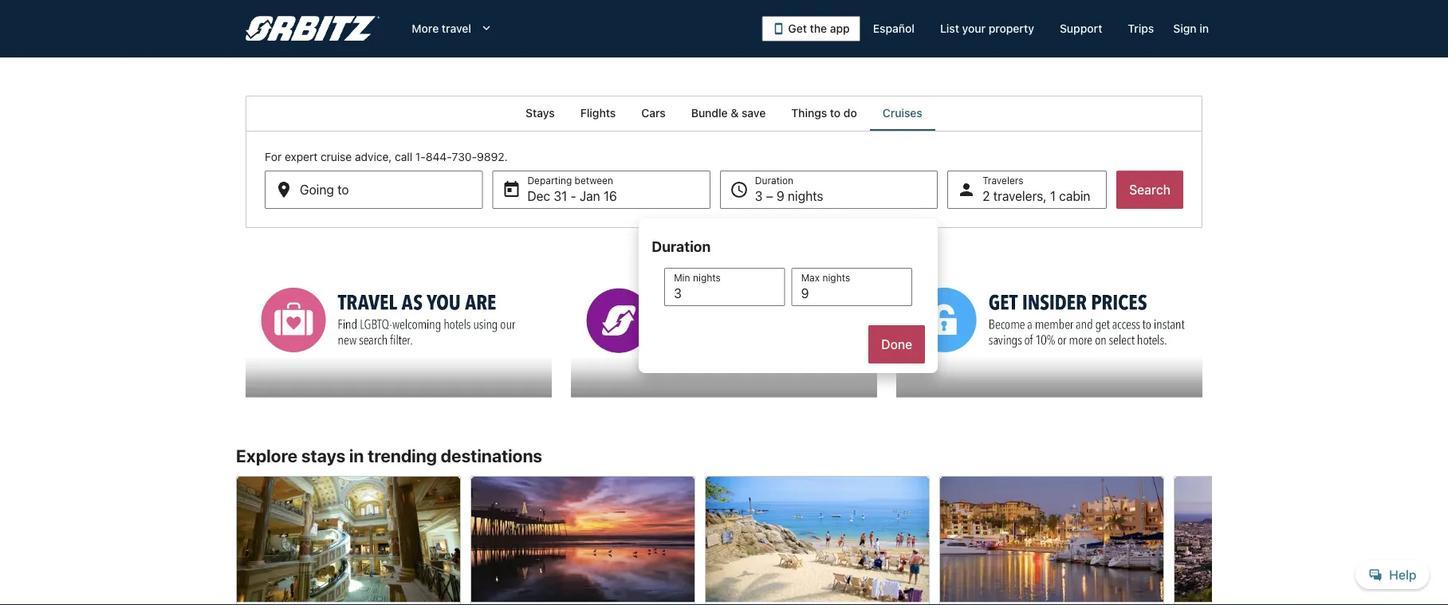 Task type: locate. For each thing, give the bounding box(es) containing it.
sign in
[[1174, 22, 1210, 35]]

done
[[882, 337, 913, 352]]

3
[[755, 189, 763, 204]]

-
[[571, 189, 577, 204]]

more
[[412, 22, 439, 35]]

1 vertical spatial in
[[349, 446, 364, 466]]

–
[[766, 189, 774, 204]]

pismo beach featuring a sunset, views and tropical scenes image
[[471, 476, 696, 603]]

1 horizontal spatial enter a number number field
[[792, 268, 913, 306]]

in
[[1200, 22, 1210, 35], [349, 446, 364, 466]]

Enter a number number field
[[665, 268, 786, 306], [792, 268, 913, 306]]

tab list
[[246, 96, 1203, 131]]

things to do
[[792, 107, 858, 120]]

search button
[[1117, 171, 1184, 209]]

flights link
[[568, 96, 629, 131]]

trending
[[368, 446, 437, 466]]

property
[[989, 22, 1035, 35]]

cruises
[[883, 107, 923, 120]]

tab list containing stays
[[246, 96, 1203, 131]]

9
[[777, 189, 785, 204]]

search
[[1130, 182, 1171, 197]]

enter a number number field down duration
[[665, 268, 786, 306]]

destinations
[[441, 446, 543, 466]]

things to do link
[[779, 96, 870, 131]]

expert
[[285, 150, 318, 164]]

orbitz logo image
[[246, 16, 380, 41]]

do
[[844, 107, 858, 120]]

explore
[[236, 446, 298, 466]]

tab list inside explore stays in trending destinations main content
[[246, 96, 1203, 131]]

0 horizontal spatial in
[[349, 446, 364, 466]]

cars link
[[629, 96, 679, 131]]

opens in a new window image
[[896, 267, 910, 281]]

enter a number number field up done button on the bottom right of page
[[792, 268, 913, 306]]

sign
[[1174, 22, 1197, 35]]

stays
[[301, 446, 346, 466]]

2
[[983, 189, 990, 204]]

makiki - lower punchbowl - tantalus showing landscape views, a sunset and a city image
[[1174, 476, 1399, 603]]

31
[[554, 189, 567, 204]]

español button
[[861, 14, 928, 43]]

cabin
[[1060, 189, 1091, 204]]

1 horizontal spatial in
[[1200, 22, 1210, 35]]

sign in button
[[1167, 14, 1216, 43]]

9892.
[[477, 150, 508, 164]]

in right 'stays' on the bottom of the page
[[349, 446, 364, 466]]

730-
[[452, 150, 477, 164]]

in inside dropdown button
[[1200, 22, 1210, 35]]

3 – 9 nights
[[755, 189, 824, 204]]

trips
[[1128, 22, 1155, 35]]

puerto vallarta showing a beach, general coastal views and kayaking or canoeing image
[[705, 476, 930, 603]]

for expert cruise advice, call 1-844-730-9892.
[[265, 150, 508, 164]]

list
[[941, 22, 960, 35]]

support link
[[1048, 14, 1116, 43]]

for
[[265, 150, 282, 164]]

0 vertical spatial in
[[1200, 22, 1210, 35]]

nights
[[788, 189, 824, 204]]

bundle & save link
[[679, 96, 779, 131]]

0 horizontal spatial enter a number number field
[[665, 268, 786, 306]]

show previous card image
[[227, 556, 246, 575]]

get the app link
[[762, 16, 861, 41]]

more travel button
[[399, 14, 507, 43]]

in right sign
[[1200, 22, 1210, 35]]



Task type: vqa. For each thing, say whether or not it's contained in the screenshot.
Pismo Beach featuring a sunset, views and tropical scenes image
yes



Task type: describe. For each thing, give the bounding box(es) containing it.
1-
[[416, 150, 426, 164]]

16
[[604, 189, 617, 204]]

cars
[[642, 107, 666, 120]]

to
[[830, 107, 841, 120]]

2 travelers, 1 cabin button
[[948, 171, 1107, 209]]

download the app button image
[[773, 22, 785, 35]]

1 enter a number number field from the left
[[665, 268, 786, 306]]

bundle & save
[[691, 107, 766, 120]]

marina cabo san lucas which includes a marina, a coastal town and night scenes image
[[940, 476, 1165, 603]]

the
[[810, 22, 827, 35]]

app
[[830, 22, 850, 35]]

stays
[[526, 107, 555, 120]]

las vegas featuring interior views image
[[236, 476, 461, 603]]

list your property
[[941, 22, 1035, 35]]

844-
[[426, 150, 452, 164]]

2 enter a number number field from the left
[[792, 268, 913, 306]]

explore stays in trending destinations
[[236, 446, 543, 466]]

done button
[[869, 326, 926, 364]]

dec 31 - jan 16 button
[[493, 171, 711, 209]]

your
[[963, 22, 986, 35]]

show next card image
[[1203, 556, 1222, 575]]

travel
[[442, 22, 471, 35]]

list your property link
[[928, 14, 1048, 43]]

trips link
[[1116, 14, 1167, 43]]

cruises link
[[870, 96, 936, 131]]

3 – 9 nights button
[[720, 171, 938, 209]]

dec
[[528, 189, 551, 204]]

get the app
[[789, 22, 850, 35]]

in inside main content
[[349, 446, 364, 466]]

save
[[742, 107, 766, 120]]

travelers,
[[994, 189, 1047, 204]]

español
[[873, 22, 915, 35]]

2 travelers, 1 cabin
[[983, 189, 1091, 204]]

explore stays in trending destinations main content
[[0, 96, 1449, 606]]

get
[[789, 22, 807, 35]]

duration
[[652, 238, 711, 255]]

cruise
[[321, 150, 352, 164]]

advice,
[[355, 150, 392, 164]]

stays link
[[513, 96, 568, 131]]

support
[[1060, 22, 1103, 35]]

jan
[[580, 189, 600, 204]]

&
[[731, 107, 739, 120]]

dec 31 - jan 16
[[528, 189, 617, 204]]

bundle
[[691, 107, 728, 120]]

call
[[395, 150, 413, 164]]

flights
[[581, 107, 616, 120]]

1
[[1051, 189, 1056, 204]]

things
[[792, 107, 827, 120]]

more travel
[[412, 22, 471, 35]]



